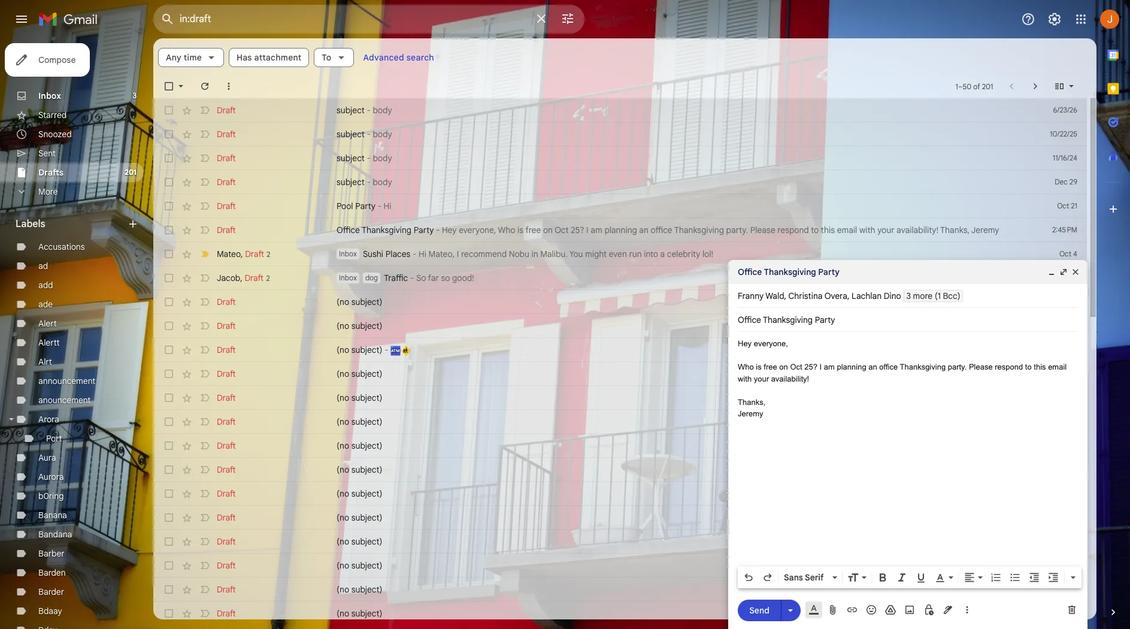 Task type: vqa. For each thing, say whether or not it's contained in the screenshot.
the liar
no



Task type: locate. For each thing, give the bounding box(es) containing it.
hi left mateo,
[[419, 249, 427, 259]]

subject
[[337, 105, 365, 116], [337, 129, 365, 140], [337, 153, 365, 164], [337, 177, 365, 188]]

recommend
[[461, 249, 507, 259]]

2 horizontal spatial i
[[820, 362, 822, 371]]

cell for fourth row from the bottom of the page
[[1044, 536, 1087, 548]]

1 horizontal spatial please
[[969, 362, 993, 371]]

jeremy inside thanks, jeremy
[[738, 409, 764, 418]]

alrt
[[38, 357, 52, 367]]

6 (no from the top
[[337, 416, 349, 427]]

1 subject - body from the top
[[337, 105, 392, 116]]

(no for second (no subject) link from the bottom
[[337, 584, 349, 595]]

0 vertical spatial everyone,
[[459, 225, 496, 235]]

thanksgiving inside who is free on oct 25? i am planning an office thanksgiving party. please respond to this email with your availability!
[[900, 362, 946, 371]]

ad link
[[38, 261, 48, 271]]

party up mateo,
[[414, 225, 434, 235]]

0 horizontal spatial hi
[[384, 201, 392, 212]]

1 vertical spatial sep
[[1057, 585, 1069, 594]]

arora link
[[38, 414, 59, 425]]

12 (no from the top
[[337, 560, 349, 571]]

body for 11/16/24
[[373, 153, 392, 164]]

everyone, up recommend
[[459, 225, 496, 235]]

alert link
[[38, 318, 57, 329]]

1 horizontal spatial your
[[878, 225, 895, 235]]

subject - body for 11/16/24
[[337, 153, 392, 164]]

draft for second row from the top of the page
[[217, 129, 236, 140]]

oct 3 for row containing jacob
[[1060, 273, 1078, 282]]

office inside row
[[337, 225, 360, 235]]

3 subject from the top
[[337, 153, 365, 164]]

who up nobu
[[498, 225, 516, 235]]

6/23/26
[[1054, 105, 1078, 114]]

0 horizontal spatial hey
[[442, 225, 457, 235]]

1 vertical spatial your
[[754, 374, 769, 383]]

1 sep 14 from the top
[[1057, 561, 1078, 570]]

email
[[837, 225, 858, 235], [1049, 362, 1067, 371]]

1
[[956, 82, 959, 91]]

in
[[532, 249, 538, 259]]

0 vertical spatial an
[[640, 225, 649, 235]]

on
[[543, 225, 553, 235], [780, 362, 788, 371]]

1 vertical spatial availability!
[[771, 374, 810, 383]]

1 horizontal spatial party.
[[948, 362, 967, 371]]

labels heading
[[16, 218, 127, 230]]

(no subject) for second (no subject) link from the bottom
[[337, 584, 383, 595]]

this inside who is free on oct 25? i am planning an office thanksgiving party. please respond to this email with your availability!
[[1034, 362, 1046, 371]]

main content
[[153, 38, 1097, 629]]

1 horizontal spatial am
[[824, 362, 835, 371]]

i for with
[[820, 362, 822, 371]]

subject) for fourth (no subject) link
[[352, 392, 383, 403]]

barber link
[[38, 548, 64, 559]]

7 cell from the top
[[1044, 512, 1087, 524]]

0 horizontal spatial this
[[821, 225, 835, 235]]

sushi
[[363, 249, 384, 259]]

an inside who is free on oct 25? i am planning an office thanksgiving party. please respond to this email with your availability!
[[869, 362, 878, 371]]

10 (no subject) link from the top
[[337, 536, 1022, 548]]

1 vertical spatial thanks,
[[738, 398, 766, 407]]

draft for 19th row from the bottom of the page
[[217, 177, 236, 188]]

2 sep from the top
[[1057, 585, 1069, 594]]

subject - body for 6/23/26
[[337, 105, 392, 116]]

1 vertical spatial i
[[457, 249, 459, 259]]

inbox left the dog on the left top of page
[[339, 273, 357, 282]]

0 vertical spatial on
[[543, 225, 553, 235]]

0 vertical spatial party
[[355, 201, 376, 212]]

0 vertical spatial jeremy
[[972, 225, 1000, 235]]

9 (no from the top
[[337, 488, 349, 499]]

14 (no from the top
[[337, 608, 349, 619]]

1 vertical spatial inbox
[[339, 249, 357, 258]]

cell for 16th row
[[1044, 464, 1087, 476]]

ad
[[38, 261, 48, 271]]

tue, oct 3, 2023, 2:37 pm element for 14th row from the bottom
[[1060, 296, 1078, 308]]

main content containing any time
[[153, 38, 1097, 629]]

12 (no subject) link from the top
[[337, 584, 1022, 596]]

main menu image
[[14, 12, 29, 26]]

0 vertical spatial to
[[811, 225, 819, 235]]

sans serif option
[[782, 572, 830, 584]]

3 14 from the top
[[1071, 609, 1078, 618]]

3 cell from the top
[[1044, 416, 1087, 428]]

0 horizontal spatial thanks,
[[738, 398, 766, 407]]

2 down mateo , draft 2
[[266, 274, 270, 283]]

draft for 12th row from the top of the page
[[217, 368, 236, 379]]

0 horizontal spatial party.
[[726, 225, 748, 235]]

party. inside row
[[726, 225, 748, 235]]

body for 6/23/26
[[373, 105, 392, 116]]

1 horizontal spatial planning
[[837, 362, 867, 371]]

21 row from the top
[[153, 578, 1087, 602]]

(no for ninth (no subject) link
[[337, 512, 349, 523]]

2 vertical spatial sep
[[1057, 609, 1069, 618]]

11 row from the top
[[153, 338, 1087, 362]]

i inside who is free on oct 25? i am planning an office thanksgiving party. please respond to this email with your availability!
[[820, 362, 822, 371]]

2 vertical spatial sep 14
[[1057, 609, 1078, 618]]

pool party - hi
[[337, 201, 392, 212]]

1 vertical spatial party
[[414, 225, 434, 235]]

free up in
[[526, 225, 541, 235]]

subject for 11/16/24
[[337, 153, 365, 164]]

alertt link
[[38, 337, 60, 348]]

subject) for 9th (no subject) link from the bottom of the page
[[352, 416, 383, 427]]

add
[[38, 280, 53, 291]]

2 14 from the top
[[1071, 585, 1078, 594]]

9 (no subject) link from the top
[[337, 512, 1022, 524]]

body
[[373, 105, 392, 116], [373, 129, 392, 140], [373, 153, 392, 164], [373, 177, 392, 188]]

tue, oct 3, 2023, 2:37 pm element
[[1060, 296, 1078, 308], [1060, 320, 1078, 332]]

who down hey everyone,
[[738, 362, 754, 371]]

(no subject) for fourth (no subject) link
[[337, 392, 383, 403]]

0 vertical spatial office
[[337, 225, 360, 235]]

1 (no subject) link from the top
[[337, 296, 1022, 308]]

1 horizontal spatial office
[[880, 362, 898, 371]]

1 vertical spatial with
[[738, 374, 752, 383]]

1 tue, oct 3, 2023, 2:37 pm element from the top
[[1060, 296, 1078, 308]]

1 vertical spatial sep 14
[[1057, 585, 1078, 594]]

9 subject) from the top
[[352, 488, 383, 499]]

overa
[[825, 291, 848, 301]]

announcement
[[38, 376, 95, 386]]

13 subject) from the top
[[352, 584, 383, 595]]

4 (no from the top
[[337, 368, 349, 379]]

barder link
[[38, 587, 64, 597]]

0 horizontal spatial i
[[457, 249, 459, 259]]

1 vertical spatial am
[[824, 362, 835, 371]]

jeremy inside row
[[972, 225, 1000, 235]]

1 subject from the top
[[337, 105, 365, 116]]

email inside who is free on oct 25? i am planning an office thanksgiving party. please respond to this email with your availability!
[[1049, 362, 1067, 371]]

0 vertical spatial 14
[[1071, 561, 1078, 570]]

1 horizontal spatial office
[[738, 267, 762, 277]]

subject) for 4th (no subject) link from the bottom of the page
[[352, 536, 383, 547]]

0 horizontal spatial office
[[651, 225, 673, 235]]

2 inside mateo , draft 2
[[267, 250, 270, 259]]

1 vertical spatial free
[[764, 362, 778, 371]]

draft for 14th row from the top of the page
[[217, 416, 236, 427]]

2 vertical spatial i
[[820, 362, 822, 371]]

is up nobu
[[518, 225, 524, 235]]

8 subject) from the top
[[352, 464, 383, 475]]

1 vertical spatial please
[[969, 362, 993, 371]]

dec 29
[[1055, 177, 1078, 186]]

so
[[416, 273, 426, 283]]

5 row from the top
[[153, 194, 1087, 218]]

sent link
[[38, 148, 56, 159]]

2 row from the top
[[153, 122, 1087, 146]]

1 horizontal spatial with
[[860, 225, 876, 235]]

0 horizontal spatial to
[[811, 225, 819, 235]]

hi right pool
[[384, 201, 392, 212]]

party right pool
[[355, 201, 376, 212]]

christina
[[789, 291, 823, 301]]

2 cell from the top
[[1044, 392, 1087, 404]]

0 horizontal spatial email
[[837, 225, 858, 235]]

office up a
[[651, 225, 673, 235]]

1 vertical spatial office
[[738, 267, 762, 277]]

time
[[184, 52, 202, 63]]

25? inside who is free on oct 25? i am planning an office thanksgiving party. please respond to this email with your availability!
[[805, 362, 818, 371]]

cell for 11th row
[[1044, 344, 1087, 356]]

4 (no subject) link from the top
[[337, 392, 1022, 404]]

11 (no from the top
[[337, 536, 349, 547]]

subject) for first (no subject) link from the bottom of the page
[[352, 608, 383, 619]]

subject) for 3rd (no subject) link from the bottom
[[352, 560, 383, 571]]

please inside who is free on oct 25? i am planning an office thanksgiving party. please respond to this email with your availability!
[[969, 362, 993, 371]]

7 subject) from the top
[[352, 440, 383, 451]]

3 body from the top
[[373, 153, 392, 164]]

0 vertical spatial inbox
[[38, 90, 61, 101]]

tue, oct 3, 2023, 2:37 pm element for 13th row from the bottom of the page
[[1060, 320, 1078, 332]]

hey up mateo,
[[442, 225, 457, 235]]

free down hey everyone,
[[764, 362, 778, 371]]

0 horizontal spatial 25?
[[571, 225, 585, 235]]

5 (no subject) from the top
[[337, 392, 383, 403]]

14
[[1071, 561, 1078, 570], [1071, 585, 1078, 594], [1071, 609, 1078, 618]]

office up franny in the right top of the page
[[738, 267, 762, 277]]

(no for 7th (no subject) link from the bottom
[[337, 464, 349, 475]]

an
[[640, 225, 649, 235], [869, 362, 878, 371]]

planning
[[605, 225, 637, 235], [837, 362, 867, 371]]

to button
[[314, 48, 354, 67]]

4 (no subject) from the top
[[337, 368, 383, 379]]

subject - body
[[337, 105, 392, 116], [337, 129, 392, 140], [337, 153, 392, 164], [337, 177, 392, 188]]

run
[[629, 249, 642, 259]]

discard draft ‪(⌘⇧d)‬ image
[[1067, 604, 1078, 616]]

might
[[585, 249, 607, 259]]

mateo
[[217, 248, 241, 259]]

10 subject) from the top
[[352, 512, 383, 523]]

3 inside office thanksgiving party dialog
[[907, 291, 911, 301]]

search
[[407, 52, 434, 63]]

0 horizontal spatial am
[[591, 225, 603, 235]]

support image
[[1022, 12, 1036, 26]]

2 sep 14 from the top
[[1057, 585, 1078, 594]]

2 subject - body from the top
[[337, 129, 392, 140]]

1 vertical spatial everyone,
[[754, 339, 788, 348]]

inbox left sushi
[[339, 249, 357, 258]]

1 horizontal spatial i
[[587, 225, 589, 235]]

inbox sushi places - hi mateo, i recommend nobu in malibu. you might even run into a celebrity lol!
[[339, 249, 714, 259]]

has attachment
[[237, 52, 302, 63]]

3 row from the top
[[153, 146, 1087, 170]]

more formatting options image
[[1068, 572, 1080, 584]]

row containing mateo
[[153, 242, 1087, 266]]

pool
[[337, 201, 353, 212]]

2 inside jacob , draft 2
[[266, 274, 270, 283]]

(no for third (no subject) link from the top
[[337, 368, 349, 379]]

2 horizontal spatial party
[[819, 267, 840, 277]]

0 horizontal spatial 201
[[125, 168, 137, 177]]

3 subject - body from the top
[[337, 153, 392, 164]]

0 horizontal spatial availability!
[[771, 374, 810, 383]]

10 row from the top
[[153, 314, 1087, 338]]

3 inside "labels" navigation
[[133, 91, 137, 100]]

draft for 13th row from the bottom of the page
[[217, 321, 236, 331]]

office down subject field
[[880, 362, 898, 371]]

subject for dec 29
[[337, 177, 365, 188]]

0 horizontal spatial jeremy
[[738, 409, 764, 418]]

(no for 4th (no subject) link from the bottom of the page
[[337, 536, 349, 547]]

1 horizontal spatial 25?
[[805, 362, 818, 371]]

inbox inside inbox sushi places - hi mateo, i recommend nobu in malibu. you might even run into a celebrity lol!
[[339, 249, 357, 258]]

1 horizontal spatial availability!
[[897, 225, 939, 235]]

2 vertical spatial 14
[[1071, 609, 1078, 618]]

1 cell from the top
[[1044, 344, 1087, 356]]

1 horizontal spatial jeremy
[[972, 225, 1000, 235]]

8 cell from the top
[[1044, 536, 1087, 548]]

1 vertical spatial who
[[738, 362, 754, 371]]

oct 3
[[1060, 273, 1078, 282], [1060, 369, 1078, 378]]

draft for 15th row from the top of the page
[[217, 440, 236, 451]]

4 subject - body from the top
[[337, 177, 392, 188]]

drafts link
[[38, 167, 64, 178]]

thanks,
[[941, 225, 970, 235], [738, 398, 766, 407]]

dog
[[365, 273, 378, 282]]

1 vertical spatial 201
[[125, 168, 137, 177]]

None search field
[[153, 5, 585, 34]]

1 horizontal spatial respond
[[995, 362, 1024, 371]]

2 oct 3 from the top
[[1060, 369, 1078, 378]]

11 (no subject) from the top
[[337, 536, 383, 547]]

party inside office thanksgiving party dialog
[[819, 267, 840, 277]]

respond inside who is free on oct 25? i am planning an office thanksgiving party. please respond to this email with your availability!
[[995, 362, 1024, 371]]

201
[[982, 82, 994, 91], [125, 168, 137, 177]]

draft for sixth row from the bottom of the page
[[217, 488, 236, 499]]

hey down franny in the right top of the page
[[738, 339, 752, 348]]

10 (no from the top
[[337, 512, 349, 523]]

15 row from the top
[[153, 434, 1087, 458]]

18 row from the top
[[153, 506, 1087, 530]]

None checkbox
[[163, 80, 175, 92], [163, 248, 175, 260], [163, 296, 175, 308], [163, 368, 175, 380], [163, 440, 175, 452], [163, 464, 175, 476], [163, 512, 175, 524], [163, 560, 175, 572], [163, 584, 175, 596], [163, 608, 175, 620], [163, 80, 175, 92], [163, 248, 175, 260], [163, 296, 175, 308], [163, 368, 175, 380], [163, 440, 175, 452], [163, 464, 175, 476], [163, 512, 175, 524], [163, 560, 175, 572], [163, 584, 175, 596], [163, 608, 175, 620]]

thanksgiving down subject field
[[900, 362, 946, 371]]

attach files image
[[827, 604, 839, 616]]

(no subject) for eighth (no subject) link from the top
[[337, 488, 383, 499]]

tab list
[[1097, 38, 1131, 586]]

10 (no subject) from the top
[[337, 512, 383, 523]]

1 vertical spatial tue, oct 3, 2023, 2:37 pm element
[[1060, 320, 1078, 332]]

8 (no from the top
[[337, 464, 349, 475]]

, left christina
[[785, 291, 787, 301]]

1 horizontal spatial free
[[764, 362, 778, 371]]

draft for third row from the top of the page
[[217, 153, 236, 164]]

traffic
[[384, 273, 408, 283]]

0 horizontal spatial party
[[355, 201, 376, 212]]

0 horizontal spatial free
[[526, 225, 541, 235]]

7 (no subject) from the top
[[337, 440, 383, 451]]

14 row from the top
[[153, 410, 1087, 434]]

advanced search
[[363, 52, 434, 63]]

(no
[[337, 297, 349, 307], [337, 321, 349, 331], [337, 345, 349, 355], [337, 368, 349, 379], [337, 392, 349, 403], [337, 416, 349, 427], [337, 440, 349, 451], [337, 464, 349, 475], [337, 488, 349, 499], [337, 512, 349, 523], [337, 536, 349, 547], [337, 560, 349, 571], [337, 584, 349, 595], [337, 608, 349, 619]]

1 horizontal spatial hey
[[738, 339, 752, 348]]

1 vertical spatial to
[[1026, 362, 1032, 371]]

franny wald , christina overa , lachlan dino 3 more (1 bcc)
[[738, 291, 961, 301]]

6 (no subject) from the top
[[337, 416, 383, 427]]

office inside dialog
[[738, 267, 762, 277]]

(no subject) link
[[337, 296, 1022, 308], [337, 320, 1022, 332], [337, 368, 1022, 380], [337, 392, 1022, 404], [337, 416, 1022, 428], [337, 440, 1022, 452], [337, 464, 1022, 476], [337, 488, 1022, 500], [337, 512, 1022, 524], [337, 536, 1022, 548], [337, 560, 1022, 572], [337, 584, 1022, 596], [337, 608, 1022, 620]]

far
[[428, 273, 439, 283]]

0 vertical spatial 201
[[982, 82, 994, 91]]

your
[[878, 225, 895, 235], [754, 374, 769, 383]]

party.
[[726, 225, 748, 235], [948, 362, 967, 371]]

(no for sixth (no subject) link
[[337, 440, 349, 451]]

1 vertical spatial jeremy
[[738, 409, 764, 418]]

sent
[[38, 148, 56, 159]]

1 (no from the top
[[337, 297, 349, 307]]

1 horizontal spatial email
[[1049, 362, 1067, 371]]

an up into
[[640, 225, 649, 235]]

1 vertical spatial office
[[880, 362, 898, 371]]

free
[[526, 225, 541, 235], [764, 362, 778, 371]]

who
[[498, 225, 516, 235], [738, 362, 754, 371]]

8 (no subject) from the top
[[337, 464, 383, 475]]

2 (no from the top
[[337, 321, 349, 331]]

11 subject) from the top
[[352, 536, 383, 547]]

1 vertical spatial hi
[[419, 249, 427, 259]]

cell for sixth row from the bottom of the page
[[1044, 488, 1087, 500]]

7 row from the top
[[153, 242, 1087, 266]]

insert emoji ‪(⌘⇧2)‬ image
[[866, 604, 878, 616]]

13 (no subject) from the top
[[337, 584, 383, 595]]

numbered list ‪(⌘⇧7)‬ image
[[990, 572, 1002, 584]]

14 (no subject) from the top
[[337, 608, 383, 619]]

is down hey everyone,
[[756, 362, 762, 371]]

with inside row
[[860, 225, 876, 235]]

on down hey everyone,
[[780, 362, 788, 371]]

4 body from the top
[[373, 177, 392, 188]]

1 oct 3 from the top
[[1060, 273, 1078, 282]]

1 vertical spatial respond
[[995, 362, 1024, 371]]

close image
[[1071, 267, 1081, 277]]

0 vertical spatial planning
[[605, 225, 637, 235]]

row
[[153, 98, 1087, 122], [153, 122, 1087, 146], [153, 146, 1087, 170], [153, 170, 1087, 194], [153, 194, 1087, 218], [153, 218, 1087, 242], [153, 242, 1087, 266], [153, 266, 1087, 290], [153, 290, 1087, 314], [153, 314, 1087, 338], [153, 338, 1087, 362], [153, 362, 1087, 386], [153, 386, 1087, 410], [153, 410, 1087, 434], [153, 434, 1087, 458], [153, 458, 1087, 482], [153, 482, 1087, 506], [153, 506, 1087, 530], [153, 530, 1087, 554], [153, 554, 1087, 578], [153, 578, 1087, 602], [153, 602, 1087, 626]]

thanksgiving up 'lol!'
[[674, 225, 724, 235]]

clear search image
[[530, 7, 554, 31]]

4 subject) from the top
[[352, 368, 383, 379]]

underline ‪(⌘u)‬ image
[[916, 572, 928, 584]]

1 horizontal spatial to
[[1026, 362, 1032, 371]]

1 subject) from the top
[[352, 297, 383, 307]]

5 cell from the top
[[1044, 464, 1087, 476]]

0 horizontal spatial office
[[337, 225, 360, 235]]

drafts
[[38, 167, 64, 178]]

1 horizontal spatial who
[[738, 362, 754, 371]]

minimize image
[[1047, 267, 1057, 277]]

1 vertical spatial hey
[[738, 339, 752, 348]]

0 vertical spatial free
[[526, 225, 541, 235]]

None checkbox
[[163, 104, 175, 116], [163, 128, 175, 140], [163, 152, 175, 164], [163, 176, 175, 188], [163, 200, 175, 212], [163, 224, 175, 236], [163, 272, 175, 284], [163, 320, 175, 332], [163, 344, 175, 356], [163, 392, 175, 404], [163, 416, 175, 428], [163, 488, 175, 500], [163, 536, 175, 548], [163, 104, 175, 116], [163, 128, 175, 140], [163, 152, 175, 164], [163, 176, 175, 188], [163, 200, 175, 212], [163, 224, 175, 236], [163, 272, 175, 284], [163, 320, 175, 332], [163, 344, 175, 356], [163, 392, 175, 404], [163, 416, 175, 428], [163, 488, 175, 500], [163, 536, 175, 548]]

2 (no subject) from the top
[[337, 321, 383, 331]]

1 vertical spatial 14
[[1071, 585, 1078, 594]]

1 body from the top
[[373, 105, 392, 116]]

subject)
[[352, 297, 383, 307], [352, 321, 383, 331], [352, 345, 383, 355], [352, 368, 383, 379], [352, 392, 383, 403], [352, 416, 383, 427], [352, 440, 383, 451], [352, 464, 383, 475], [352, 488, 383, 499], [352, 512, 383, 523], [352, 536, 383, 547], [352, 560, 383, 571], [352, 584, 383, 595], [352, 608, 383, 619]]

8 row from the top
[[153, 266, 1087, 290]]

places
[[386, 249, 411, 259]]

1 horizontal spatial everyone,
[[754, 339, 788, 348]]

bdaay
[[38, 606, 62, 617]]

barden
[[38, 567, 66, 578]]

2
[[267, 250, 270, 259], [266, 274, 270, 283]]

0 vertical spatial sep
[[1057, 561, 1069, 570]]

0 vertical spatial thanks,
[[941, 225, 970, 235]]

1 horizontal spatial this
[[1034, 362, 1046, 371]]

respond inside row
[[778, 225, 809, 235]]

this
[[821, 225, 835, 235], [1034, 362, 1046, 371]]

planning inside who is free on oct 25? i am planning an office thanksgiving party. please respond to this email with your availability!
[[837, 362, 867, 371]]

alert
[[38, 318, 57, 329]]

i
[[587, 225, 589, 235], [457, 249, 459, 259], [820, 362, 822, 371]]

3 subject) from the top
[[352, 345, 383, 355]]

, up jacob , draft 2
[[241, 248, 243, 259]]

1 vertical spatial oct 3
[[1060, 369, 1078, 378]]

(no for 13th (no subject) link from the bottom
[[337, 297, 349, 307]]

your inside who is free on oct 25? i am planning an office thanksgiving party. please respond to this email with your availability!
[[754, 374, 769, 383]]

inbox up the starred
[[38, 90, 61, 101]]

4 cell from the top
[[1044, 440, 1087, 452]]

0 vertical spatial with
[[860, 225, 876, 235]]

1 14 from the top
[[1071, 561, 1078, 570]]

aura link
[[38, 452, 56, 463]]

0 vertical spatial party.
[[726, 225, 748, 235]]

1 vertical spatial email
[[1049, 362, 1067, 371]]

,
[[241, 248, 243, 259], [240, 272, 243, 283], [785, 291, 787, 301], [848, 291, 850, 301]]

1 horizontal spatial party
[[414, 225, 434, 235]]

1 horizontal spatial on
[[780, 362, 788, 371]]

1 (no subject) from the top
[[337, 297, 383, 307]]

2 vertical spatial party
[[819, 267, 840, 277]]

0 horizontal spatial an
[[640, 225, 649, 235]]

everyone, down wald
[[754, 339, 788, 348]]

to inside who is free on oct 25? i am planning an office thanksgiving party. please respond to this email with your availability!
[[1026, 362, 1032, 371]]

party up overa
[[819, 267, 840, 277]]

2 body from the top
[[373, 129, 392, 140]]

, down mateo , draft 2
[[240, 272, 243, 283]]

5 (no from the top
[[337, 392, 349, 403]]

more options image
[[964, 604, 971, 616]]

3 (no subject) from the top
[[337, 345, 383, 355]]

0 vertical spatial respond
[[778, 225, 809, 235]]

any
[[166, 52, 182, 63]]

subject for 10/22/25
[[337, 129, 365, 140]]

2 up jacob , draft 2
[[267, 250, 270, 259]]

on up malibu.
[[543, 225, 553, 235]]

2 subject) from the top
[[352, 321, 383, 331]]

0 horizontal spatial is
[[518, 225, 524, 235]]

subject) for second (no subject) link from the bottom
[[352, 584, 383, 595]]

party for office thanksgiving party
[[819, 267, 840, 277]]

14 subject) from the top
[[352, 608, 383, 619]]

1 sep from the top
[[1057, 561, 1069, 570]]

2 tue, oct 3, 2023, 2:37 pm element from the top
[[1060, 320, 1078, 332]]

1 vertical spatial is
[[756, 362, 762, 371]]

inbox inside "labels" navigation
[[38, 90, 61, 101]]

6 subject) from the top
[[352, 416, 383, 427]]

0 vertical spatial is
[[518, 225, 524, 235]]

office down pool
[[337, 225, 360, 235]]

even
[[609, 249, 627, 259]]

advanced search options image
[[556, 7, 580, 31]]

an down subject field
[[869, 362, 878, 371]]

1 2 from the top
[[267, 250, 270, 259]]

arora
[[38, 414, 59, 425]]

7 (no from the top
[[337, 440, 349, 451]]

add link
[[38, 280, 53, 291]]

12 subject) from the top
[[352, 560, 383, 571]]

respond
[[778, 225, 809, 235], [995, 362, 1024, 371]]

sep 14
[[1057, 561, 1078, 570], [1057, 585, 1078, 594], [1057, 609, 1078, 618]]

(no for 3rd (no subject) link from the bottom
[[337, 560, 349, 571]]

cell
[[1044, 344, 1087, 356], [1044, 392, 1087, 404], [1044, 416, 1087, 428], [1044, 440, 1087, 452], [1044, 464, 1087, 476], [1044, 488, 1087, 500], [1044, 512, 1087, 524], [1044, 536, 1087, 548]]

draft
[[217, 105, 236, 116], [217, 129, 236, 140], [217, 153, 236, 164], [217, 177, 236, 188], [217, 201, 236, 212], [217, 225, 236, 235], [245, 248, 264, 259], [245, 272, 264, 283], [217, 297, 236, 307], [217, 321, 236, 331], [217, 345, 236, 355], [217, 368, 236, 379], [217, 392, 236, 403], [217, 416, 236, 427], [217, 440, 236, 451], [217, 464, 236, 475], [217, 488, 236, 499], [217, 512, 236, 523], [217, 536, 236, 547], [217, 560, 236, 571], [217, 584, 236, 595], [217, 608, 236, 619]]



Task type: describe. For each thing, give the bounding box(es) containing it.
insert files using drive image
[[885, 604, 897, 616]]

draft for 1st row from the bottom
[[217, 608, 236, 619]]

barder
[[38, 587, 64, 597]]

0 vertical spatial availability!
[[897, 225, 939, 235]]

cell for 5th row from the bottom of the page
[[1044, 512, 1087, 524]]

bdaay link
[[38, 606, 62, 617]]

13 (no subject) link from the top
[[337, 608, 1022, 620]]

subject) for ninth (no subject) link
[[352, 512, 383, 523]]

insert photo image
[[904, 604, 916, 616]]

thanksgiving up wald
[[764, 267, 817, 277]]

🏧 image
[[391, 346, 401, 356]]

body for dec 29
[[373, 177, 392, 188]]

(no subject) for first (no subject) link from the bottom of the page
[[337, 608, 383, 619]]

row containing jacob
[[153, 266, 1087, 290]]

0 horizontal spatial everyone,
[[459, 225, 496, 235]]

toggle split pane mode image
[[1054, 80, 1066, 92]]

thanksgiving up places
[[362, 225, 412, 235]]

19 row from the top
[[153, 530, 1087, 554]]

alertt
[[38, 337, 60, 348]]

sans
[[784, 572, 803, 583]]

draft for 21th row from the top
[[217, 584, 236, 595]]

bulleted list ‪(⌘⇧8)‬ image
[[1010, 572, 1022, 584]]

ade link
[[38, 299, 53, 310]]

has
[[237, 52, 252, 63]]

settings image
[[1048, 12, 1062, 26]]

party for office thanksgiving party - hey everyone, who is free on oct 25? i am planning an office thanksgiving party. please respond to this email with your availability! thanks, jeremy
[[414, 225, 434, 235]]

dino
[[884, 291, 902, 301]]

inbox link
[[38, 90, 61, 101]]

i for lol!
[[457, 249, 459, 259]]

3 (no from the top
[[337, 345, 349, 355]]

draft for 16th row
[[217, 464, 236, 475]]

formatting options toolbar
[[738, 567, 1082, 588]]

toggle confidential mode image
[[923, 604, 935, 616]]

draft for third row from the bottom
[[217, 560, 236, 571]]

insert signature image
[[942, 604, 954, 616]]

draft for fifth row from the top of the page
[[217, 201, 236, 212]]

snoozed link
[[38, 129, 72, 140]]

subject - body for dec 29
[[337, 177, 392, 188]]

5 (no subject) link from the top
[[337, 416, 1022, 428]]

draft for 11th row
[[217, 345, 236, 355]]

🚸 image
[[401, 346, 411, 356]]

Message Body text field
[[738, 338, 1078, 563]]

anouncement link
[[38, 395, 91, 406]]

a
[[661, 249, 665, 259]]

traffic - so far so good!
[[384, 273, 474, 283]]

bold ‪(⌘b)‬ image
[[877, 572, 889, 584]]

b0ring
[[38, 491, 64, 502]]

announcement link
[[38, 376, 95, 386]]

10/22/25
[[1050, 129, 1078, 138]]

subject) for eighth (no subject) link from the top
[[352, 488, 383, 499]]

21
[[1071, 201, 1078, 210]]

lachlan
[[852, 291, 882, 301]]

free inside who is free on oct 25? i am planning an office thanksgiving party. please respond to this email with your availability!
[[764, 362, 778, 371]]

b0ring link
[[38, 491, 64, 502]]

11/16/24
[[1053, 153, 1078, 162]]

subject - body for 10/22/25
[[337, 129, 392, 140]]

cell for 14th row from the top of the page
[[1044, 416, 1087, 428]]

refresh image
[[199, 80, 211, 92]]

1 horizontal spatial 201
[[982, 82, 994, 91]]

office for office thanksgiving party
[[738, 267, 762, 277]]

22 row from the top
[[153, 602, 1087, 626]]

office inside who is free on oct 25? i am planning an office thanksgiving party. please respond to this email with your availability!
[[880, 362, 898, 371]]

with inside who is free on oct 25? i am planning an office thanksgiving party. please respond to this email with your availability!
[[738, 374, 752, 383]]

1 row from the top
[[153, 98, 1087, 122]]

draft for fourth row from the bottom of the page
[[217, 536, 236, 547]]

14 for third row from the bottom
[[1071, 561, 1078, 570]]

Search mail text field
[[180, 13, 527, 25]]

subject) for second (no subject) link from the top
[[352, 321, 383, 331]]

(no subject) for 7th (no subject) link from the bottom
[[337, 464, 383, 475]]

draft for 5th row from the bottom of the page
[[217, 512, 236, 523]]

13 row from the top
[[153, 386, 1087, 410]]

more
[[913, 291, 933, 301]]

(no subject) for sixth (no subject) link
[[337, 440, 383, 451]]

older image
[[1030, 80, 1042, 92]]

nobu
[[509, 249, 530, 259]]

thanks, inside message body text box
[[738, 398, 766, 407]]

0 horizontal spatial planning
[[605, 225, 637, 235]]

bandana
[[38, 529, 72, 540]]

(no subject) for 9th (no subject) link from the bottom of the page
[[337, 416, 383, 427]]

of
[[974, 82, 981, 91]]

(no for fourth (no subject) link
[[337, 392, 349, 403]]

17 row from the top
[[153, 482, 1087, 506]]

into
[[644, 249, 658, 259]]

snoozed
[[38, 129, 72, 140]]

(no subject) for 4th (no subject) link from the bottom of the page
[[337, 536, 383, 547]]

hey everyone,
[[738, 339, 791, 348]]

2 vertical spatial inbox
[[339, 273, 357, 282]]

your inside row
[[878, 225, 895, 235]]

, left 'lachlan'
[[848, 291, 850, 301]]

office thanksgiving party dialog
[[729, 260, 1088, 629]]

dec
[[1055, 177, 1068, 186]]

11 (no subject) link from the top
[[337, 560, 1022, 572]]

(no subject) for 3rd (no subject) link from the bottom
[[337, 560, 383, 571]]

subject) for 7th (no subject) link from the bottom
[[352, 464, 383, 475]]

more button
[[0, 182, 144, 201]]

on inside who is free on oct 25? i am planning an office thanksgiving party. please respond to this email with your availability!
[[780, 362, 788, 371]]

any time button
[[158, 48, 224, 67]]

compose button
[[5, 43, 90, 77]]

anouncement
[[38, 395, 91, 406]]

insert link ‪(⌘k)‬ image
[[847, 604, 859, 616]]

gmail image
[[38, 7, 104, 31]]

labels navigation
[[0, 38, 153, 629]]

4 row from the top
[[153, 170, 1087, 194]]

more send options image
[[785, 604, 797, 616]]

7 (no subject) link from the top
[[337, 464, 1022, 476]]

14 for 21th row from the top
[[1071, 585, 1078, 594]]

6 (no subject) link from the top
[[337, 440, 1022, 452]]

advanced search button
[[359, 47, 439, 68]]

cell for 15th row from the top of the page
[[1044, 440, 1087, 452]]

20 row from the top
[[153, 554, 1087, 578]]

3 sep 14 from the top
[[1057, 609, 1078, 618]]

0 vertical spatial who
[[498, 225, 516, 235]]

accusations link
[[38, 241, 85, 252]]

redo ‪(⌘y)‬ image
[[762, 572, 774, 584]]

you
[[570, 249, 583, 259]]

jacob , draft 2
[[217, 272, 270, 283]]

serif
[[805, 572, 824, 583]]

0 vertical spatial i
[[587, 225, 589, 235]]

is inside row
[[518, 225, 524, 235]]

oct 3 for 12th row from the top of the page
[[1060, 369, 1078, 378]]

indent more ‪(⌘])‬ image
[[1048, 572, 1060, 584]]

starred link
[[38, 110, 67, 120]]

draft for 14th row from the bottom
[[217, 297, 236, 307]]

availability! inside who is free on oct 25? i am planning an office thanksgiving party. please respond to this email with your availability!
[[771, 374, 810, 383]]

16 row from the top
[[153, 458, 1087, 482]]

0 vertical spatial please
[[751, 225, 776, 235]]

port link
[[46, 433, 62, 444]]

bcc)
[[943, 291, 961, 301]]

6 row from the top
[[153, 218, 1087, 242]]

9 row from the top
[[153, 290, 1087, 314]]

aurora link
[[38, 472, 64, 482]]

starred
[[38, 110, 67, 120]]

wald
[[766, 291, 785, 301]]

(no for 9th (no subject) link from the bottom of the page
[[337, 416, 349, 427]]

2 for mateo
[[267, 250, 270, 259]]

3 (no subject) link from the top
[[337, 368, 1022, 380]]

50
[[963, 82, 972, 91]]

jacob
[[217, 272, 240, 283]]

indent less ‪(⌘[)‬ image
[[1029, 572, 1041, 584]]

barden link
[[38, 567, 66, 578]]

italic ‪(⌘i)‬ image
[[896, 572, 908, 584]]

sep 14 for 21th row from the top
[[1057, 585, 1078, 594]]

pop out image
[[1059, 267, 1069, 277]]

0 vertical spatial email
[[837, 225, 858, 235]]

(no for first (no subject) link from the bottom of the page
[[337, 608, 349, 619]]

everyone, inside message body text box
[[754, 339, 788, 348]]

mateo,
[[429, 249, 455, 259]]

12 row from the top
[[153, 362, 1087, 386]]

sep 14 for third row from the bottom
[[1057, 561, 1078, 570]]

who is free on oct 25? i am planning an office thanksgiving party. please respond to this email with your availability!
[[738, 362, 1067, 383]]

aurora
[[38, 472, 64, 482]]

is inside who is free on oct 25? i am planning an office thanksgiving party. please respond to this email with your availability!
[[756, 362, 762, 371]]

more image
[[223, 80, 235, 92]]

subject) for 13th (no subject) link from the bottom
[[352, 297, 383, 307]]

thanks, jeremy
[[738, 398, 766, 418]]

1 horizontal spatial thanks,
[[941, 225, 970, 235]]

office thanksgiving party - hey everyone, who is free on oct 25? i am planning an office thanksgiving party. please respond to this email with your availability! thanks, jeremy
[[337, 225, 1000, 235]]

undo ‪(⌘z)‬ image
[[743, 572, 755, 584]]

201 inside "labels" navigation
[[125, 168, 137, 177]]

(no for second (no subject) link from the top
[[337, 321, 349, 331]]

cell for 13th row from the top
[[1044, 392, 1087, 404]]

(no subject) for ninth (no subject) link
[[337, 512, 383, 523]]

draft for first row from the top
[[217, 105, 236, 116]]

office thanksgiving party
[[738, 267, 840, 277]]

(no subject) for third (no subject) link from the top
[[337, 368, 383, 379]]

sep for second (no subject) link from the bottom
[[1057, 585, 1069, 594]]

oct 21
[[1058, 201, 1078, 210]]

banana link
[[38, 510, 67, 521]]

good!
[[452, 273, 474, 283]]

draft for sixth row from the top of the page
[[217, 225, 236, 235]]

party. inside who is free on oct 25? i am planning an office thanksgiving party. please respond to this email with your availability!
[[948, 362, 967, 371]]

attachment
[[254, 52, 302, 63]]

search mail image
[[157, 8, 179, 30]]

3 sep from the top
[[1057, 609, 1069, 618]]

who inside who is free on oct 25? i am planning an office thanksgiving party. please respond to this email with your availability!
[[738, 362, 754, 371]]

2 for jacob
[[266, 274, 270, 283]]

draft for 13th row from the top
[[217, 392, 236, 403]]

banana
[[38, 510, 67, 521]]

office for office thanksgiving party - hey everyone, who is free on oct 25? i am planning an office thanksgiving party. please respond to this email with your availability! thanks, jeremy
[[337, 225, 360, 235]]

any time
[[166, 52, 202, 63]]

(no subject) for second (no subject) link from the top
[[337, 321, 383, 331]]

1 horizontal spatial hi
[[419, 249, 427, 259]]

am inside who is free on oct 25? i am planning an office thanksgiving party. please respond to this email with your availability!
[[824, 362, 835, 371]]

sep for 3rd (no subject) link from the bottom
[[1057, 561, 1069, 570]]

4
[[1074, 249, 1078, 258]]

more
[[38, 186, 58, 197]]

2 (no subject) link from the top
[[337, 320, 1022, 332]]

oct inside who is free on oct 25? i am planning an office thanksgiving party. please respond to this email with your availability!
[[791, 362, 803, 371]]

subject) for sixth (no subject) link
[[352, 440, 383, 451]]

franny
[[738, 291, 764, 301]]

Subject field
[[738, 314, 1078, 326]]

0 vertical spatial 25?
[[571, 225, 585, 235]]

1 50 of 201
[[956, 82, 994, 91]]

2:45 pm
[[1053, 225, 1078, 234]]

29
[[1070, 177, 1078, 186]]

0 vertical spatial this
[[821, 225, 835, 235]]

body for 10/22/25
[[373, 129, 392, 140]]

sans serif
[[784, 572, 824, 583]]

8 (no subject) link from the top
[[337, 488, 1022, 500]]

subject for 6/23/26
[[337, 105, 365, 116]]

oct 4
[[1060, 249, 1078, 258]]

(no subject) for 13th (no subject) link from the bottom
[[337, 297, 383, 307]]

subject) for third (no subject) link from the top
[[352, 368, 383, 379]]

send
[[750, 605, 770, 616]]

hey inside message body text box
[[738, 339, 752, 348]]

(no for eighth (no subject) link from the top
[[337, 488, 349, 499]]

port
[[46, 433, 62, 444]]

labels
[[16, 218, 45, 230]]

lol!
[[703, 249, 714, 259]]

malibu.
[[541, 249, 568, 259]]

to
[[322, 52, 332, 63]]

celebrity
[[667, 249, 701, 259]]



